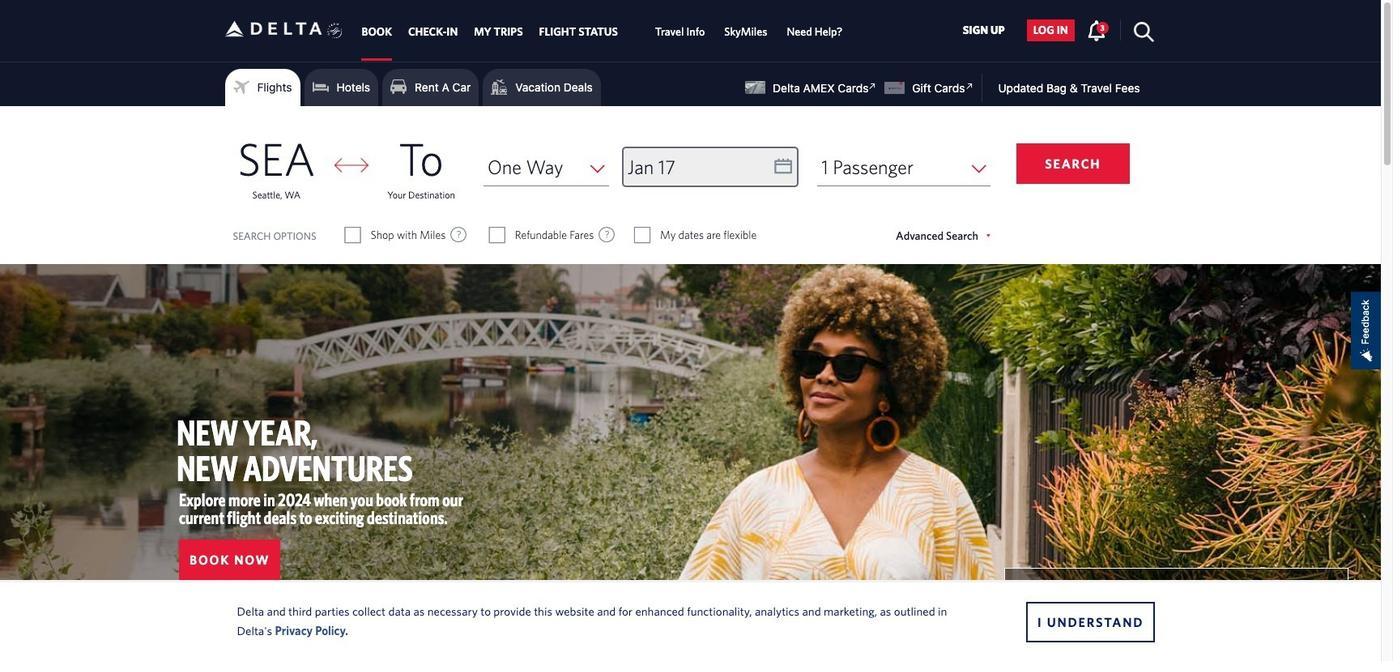 Task type: locate. For each thing, give the bounding box(es) containing it.
this link opens another site in a new window that may not follow the same accessibility policies as delta air lines. image
[[866, 79, 881, 94]]

tab panel
[[0, 106, 1381, 264]]

tab list
[[354, 0, 853, 61]]

None text field
[[624, 148, 797, 186]]

None field
[[484, 148, 609, 186], [818, 148, 991, 186], [484, 148, 609, 186], [818, 148, 991, 186]]

None checkbox
[[346, 227, 360, 243], [635, 227, 650, 243], [346, 227, 360, 243], [635, 227, 650, 243]]

None checkbox
[[490, 227, 505, 243]]



Task type: vqa. For each thing, say whether or not it's contained in the screenshot.
Skyteam image
yes



Task type: describe. For each thing, give the bounding box(es) containing it.
delta air lines image
[[225, 4, 322, 54]]

this link opens another site in a new window that may not follow the same accessibility policies as delta air lines. image
[[962, 79, 977, 94]]

skyteam image
[[327, 6, 343, 56]]



